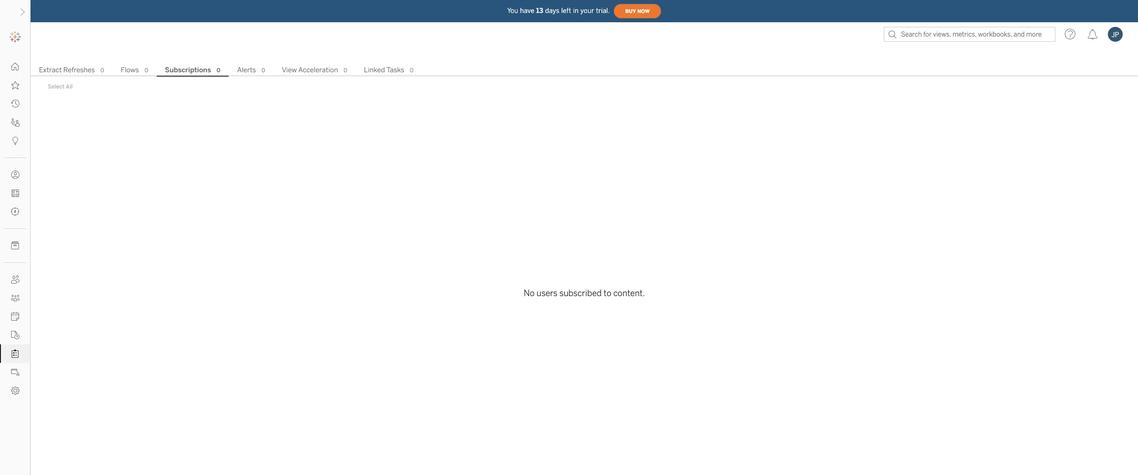 Task type: locate. For each thing, give the bounding box(es) containing it.
site status image
[[11, 368, 19, 377]]

0 for view acceleration
[[344, 67, 347, 74]]

days
[[545, 7, 560, 15]]

linked
[[364, 66, 385, 74]]

Search for views, metrics, workbooks, and more text field
[[884, 27, 1056, 42]]

favorites image
[[11, 81, 19, 90]]

buy
[[625, 8, 636, 14]]

tasks
[[386, 66, 404, 74]]

you
[[507, 7, 518, 15]]

view
[[282, 66, 297, 74]]

tasks image
[[11, 350, 19, 358]]

0 right alerts
[[262, 67, 265, 74]]

select all
[[48, 83, 73, 90]]

recommendations image
[[11, 137, 19, 145]]

0 right flows
[[145, 67, 148, 74]]

0 for subscriptions
[[217, 67, 220, 74]]

0 right refreshes
[[101, 67, 104, 74]]

0
[[101, 67, 104, 74], [145, 67, 148, 74], [217, 67, 220, 74], [262, 67, 265, 74], [344, 67, 347, 74], [410, 67, 414, 74]]

4 0 from the left
[[262, 67, 265, 74]]

flows
[[121, 66, 139, 74]]

users image
[[11, 276, 19, 284]]

now
[[637, 8, 650, 14]]

1 0 from the left
[[101, 67, 104, 74]]

refreshes
[[63, 66, 95, 74]]

explore image
[[11, 208, 19, 216]]

navigation containing extract refreshes
[[31, 63, 1138, 77]]

3 0 from the left
[[217, 67, 220, 74]]

collections image
[[11, 189, 19, 198]]

0 right tasks
[[410, 67, 414, 74]]

no users subscribed to content.
[[524, 288, 645, 298]]

13
[[536, 7, 543, 15]]

no users subscribed to content. main content
[[31, 46, 1138, 475]]

0 for alerts
[[262, 67, 265, 74]]

6 0 from the left
[[410, 67, 414, 74]]

2 0 from the left
[[145, 67, 148, 74]]

have
[[520, 7, 535, 15]]

select all button
[[42, 81, 79, 92]]

left
[[561, 7, 571, 15]]

0 left alerts
[[217, 67, 220, 74]]

5 0 from the left
[[344, 67, 347, 74]]

alerts
[[237, 66, 256, 74]]

shared with me image
[[11, 118, 19, 127]]

no
[[524, 288, 535, 298]]

navigation
[[31, 63, 1138, 77]]

buy now button
[[614, 4, 662, 19]]

0 right "acceleration"
[[344, 67, 347, 74]]

subscriptions
[[165, 66, 211, 74]]

your
[[581, 7, 594, 15]]

personal space image
[[11, 171, 19, 179]]

0 for extract refreshes
[[101, 67, 104, 74]]

0 for linked tasks
[[410, 67, 414, 74]]



Task type: describe. For each thing, give the bounding box(es) containing it.
trial.
[[596, 7, 610, 15]]

recents image
[[11, 100, 19, 108]]

buy now
[[625, 8, 650, 14]]

select
[[48, 83, 65, 90]]

you have 13 days left in your trial.
[[507, 7, 610, 15]]

jobs image
[[11, 331, 19, 340]]

extract
[[39, 66, 62, 74]]

view acceleration
[[282, 66, 338, 74]]

extract refreshes
[[39, 66, 95, 74]]

users
[[537, 288, 558, 298]]

navigation panel element
[[0, 28, 30, 400]]

acceleration
[[298, 66, 338, 74]]

content.
[[613, 288, 645, 298]]

0 for flows
[[145, 67, 148, 74]]

to
[[604, 288, 612, 298]]

external assets image
[[11, 242, 19, 250]]

settings image
[[11, 387, 19, 395]]

groups image
[[11, 294, 19, 302]]

home image
[[11, 63, 19, 71]]

all
[[66, 83, 73, 90]]

subscribed
[[560, 288, 602, 298]]

linked tasks
[[364, 66, 404, 74]]

main navigation. press the up and down arrow keys to access links. element
[[0, 58, 30, 400]]

schedules image
[[11, 313, 19, 321]]

sub-spaces tab list
[[31, 65, 1138, 77]]

in
[[573, 7, 579, 15]]



Task type: vqa. For each thing, say whether or not it's contained in the screenshot.
top 'FILTERS'
no



